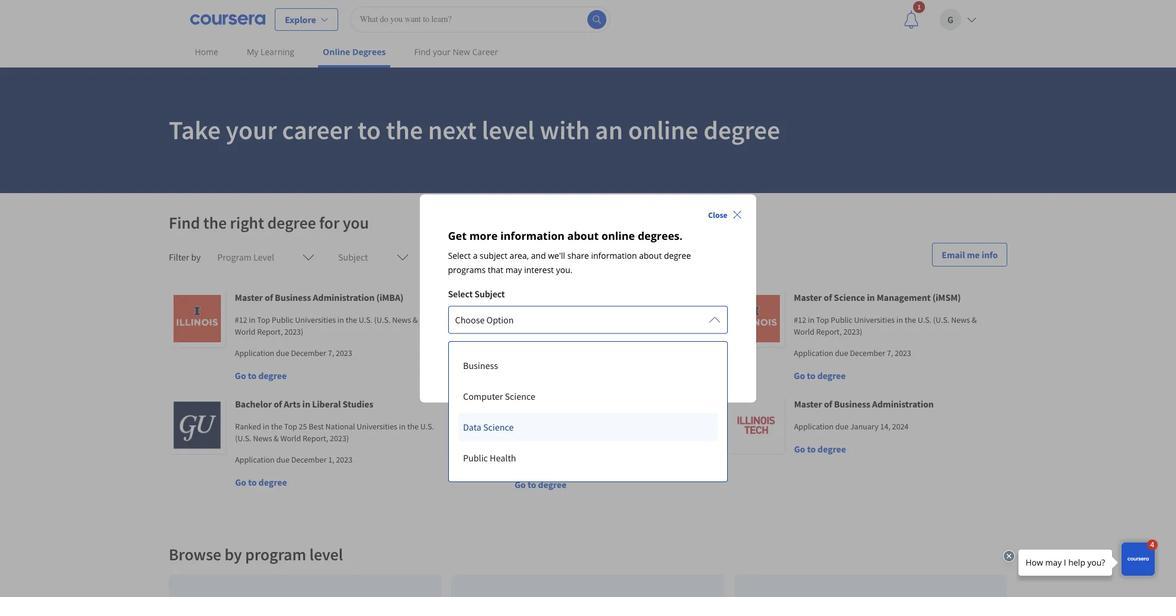 Task type: locate. For each thing, give the bounding box(es) containing it.
0 vertical spatial business
[[275, 292, 311, 303]]

1 #12 in top public universities in the u.s. (u.s. news & world report, 2023) from the left
[[235, 315, 418, 337]]

online right an
[[628, 114, 699, 146]]

university of illinois at urbana-champaign image
[[169, 290, 225, 347], [728, 290, 785, 347]]

0 horizontal spatial administration
[[313, 292, 375, 303]]

1 select from the top
[[449, 250, 471, 261]]

find
[[414, 46, 431, 57], [169, 212, 200, 233]]

u.s.
[[359, 315, 373, 325], [918, 315, 932, 325], [421, 421, 434, 432]]

u.s. down master of science in management (imsm)
[[918, 315, 932, 325]]

application due december 7, 2023 up arts
[[235, 348, 352, 358]]

master of business administration (imba)
[[235, 292, 404, 303]]

december up bachelor of arts in liberal studies
[[291, 348, 326, 358]]

2 horizontal spatial universities
[[855, 315, 895, 325]]

get
[[449, 228, 467, 243]]

#12 in top public universities in the u.s. (u.s. news & world report, 2023) for in
[[794, 315, 977, 337]]

2 #12 from the left
[[794, 315, 807, 325]]

find for find your new career
[[414, 46, 431, 57]]

application
[[235, 348, 274, 358], [794, 348, 834, 358], [795, 421, 834, 432], [235, 454, 275, 465], [515, 457, 554, 467]]

select left a
[[449, 250, 471, 261]]

#12 in top public universities in the u.s. (u.s. news & world report, 2023) down the master of business administration (imba)
[[235, 315, 418, 337]]

december up master of business administration
[[850, 348, 886, 358]]

0 horizontal spatial find
[[169, 212, 200, 233]]

0 horizontal spatial 7,
[[328, 348, 334, 358]]

public left the health
[[463, 452, 488, 464]]

1 horizontal spatial world
[[280, 433, 301, 444]]

public health
[[463, 452, 516, 464]]

1 vertical spatial find
[[169, 212, 200, 233]]

go to degree down ranked
[[235, 476, 287, 488]]

1 horizontal spatial about
[[640, 250, 662, 261]]

0 vertical spatial level
[[482, 114, 535, 146]]

find the right degree for you
[[169, 212, 369, 233]]

2 horizontal spatial (u.s.
[[934, 315, 950, 325]]

1 horizontal spatial application due december 1, 2023
[[515, 457, 632, 467]]

0 vertical spatial science
[[834, 292, 866, 303]]

application for master of engineering in engineering management
[[515, 457, 554, 467]]

study
[[597, 292, 621, 303]]

1 horizontal spatial administration
[[873, 398, 934, 410]]

programs
[[449, 264, 486, 275]]

level right 'next'
[[482, 114, 535, 146]]

master for master of science in management (imsm)
[[794, 292, 822, 303]]

1 horizontal spatial business
[[463, 360, 498, 372]]

online left degrees.
[[602, 228, 636, 243]]

1 horizontal spatial find
[[414, 46, 431, 57]]

(u.s. down (imba)
[[374, 315, 391, 325]]

best
[[309, 421, 324, 432], [529, 435, 544, 446]]

news for master of business administration (imba)
[[392, 315, 411, 325]]

7,
[[328, 348, 334, 358], [887, 348, 894, 358]]

1 horizontal spatial 7,
[[887, 348, 894, 358]]

of for master of advanced study in engineering
[[545, 292, 553, 303]]

#12 in top public universities in the u.s. (u.s. news & world report, 2023)
[[235, 315, 418, 337], [794, 315, 977, 337]]

due up arts
[[276, 348, 289, 358]]

1 vertical spatial by
[[225, 544, 242, 565]]

1 vertical spatial select
[[449, 288, 473, 300]]

you
[[343, 212, 369, 233]]

world for master of science in management (imsm)
[[794, 326, 815, 337]]

of inside master of engineering in engineering management
[[545, 398, 553, 410]]

1 vertical spatial online
[[602, 228, 636, 243]]

list
[[164, 570, 1013, 597]]

computer
[[463, 390, 503, 402]]

december down 25
[[291, 454, 327, 465]]

2 horizontal spatial business
[[835, 398, 871, 410]]

option
[[487, 314, 514, 326]]

2 vertical spatial science
[[483, 421, 514, 433]]

master for master of engineering in engineering management
[[515, 398, 543, 410]]

engineering right study
[[633, 292, 682, 303]]

1 horizontal spatial #12
[[794, 315, 807, 325]]

u.s. left data
[[421, 421, 434, 432]]

application due december 1, 2023 down #23 best engineering school (us news, 2023)
[[515, 457, 632, 467]]

master of science in management (imsm)
[[794, 292, 961, 303]]

browse by program level
[[169, 544, 343, 565]]

your right take
[[226, 114, 277, 146]]

2023) down national
[[330, 433, 349, 444]]

2 horizontal spatial top
[[817, 315, 830, 325]]

go to degree down the health
[[515, 479, 567, 491]]

universities down master of science in management (imsm)
[[855, 315, 895, 325]]

due for bachelor of arts in liberal studies
[[276, 454, 290, 465]]

get more information about online degrees. dialog
[[420, 195, 757, 403]]

& for master of science in management (imsm)
[[972, 315, 977, 325]]

level
[[482, 114, 535, 146], [310, 544, 343, 565]]

degrees
[[353, 46, 386, 57]]

find for find the right degree for you
[[169, 212, 200, 233]]

by right the browse
[[225, 544, 242, 565]]

1 vertical spatial administration
[[873, 398, 934, 410]]

0 horizontal spatial application due december 1, 2023
[[235, 454, 353, 465]]

master inside master of engineering in engineering management
[[515, 398, 543, 410]]

administration left (imba)
[[313, 292, 375, 303]]

2023
[[336, 348, 352, 358], [895, 348, 912, 358], [336, 454, 353, 465], [616, 457, 632, 467]]

1 horizontal spatial universities
[[357, 421, 398, 432]]

1 vertical spatial management
[[515, 412, 569, 424]]

0 horizontal spatial 1,
[[328, 454, 335, 465]]

1 application due december 7, 2023 from the left
[[235, 348, 352, 358]]

management up #23
[[515, 412, 569, 424]]

2023 for liberal
[[336, 454, 353, 465]]

due down arts
[[276, 454, 290, 465]]

engineering up news,
[[616, 398, 666, 410]]

2 #12 in top public universities in the u.s. (u.s. news & world report, 2023) from the left
[[794, 315, 977, 337]]

business for master of business administration
[[835, 398, 871, 410]]

that
[[488, 264, 504, 275]]

1 7, from the left
[[328, 348, 334, 358]]

7, up liberal
[[328, 348, 334, 358]]

1 horizontal spatial u.s.
[[421, 421, 434, 432]]

7, for in
[[887, 348, 894, 358]]

0 vertical spatial about
[[568, 228, 599, 243]]

choose
[[456, 314, 485, 326]]

2 horizontal spatial world
[[794, 326, 815, 337]]

1 vertical spatial your
[[226, 114, 277, 146]]

0 vertical spatial best
[[309, 421, 324, 432]]

0 vertical spatial administration
[[313, 292, 375, 303]]

& inside the ranked in the top 25 best national universities in the u.s. (u.s. news & world report, 2023)
[[274, 433, 279, 444]]

best right #23
[[529, 435, 544, 446]]

0 vertical spatial select
[[449, 250, 471, 261]]

news down (imba)
[[392, 315, 411, 325]]

your
[[433, 46, 451, 57], [226, 114, 277, 146]]

data science
[[463, 421, 514, 433]]

1 horizontal spatial best
[[529, 435, 544, 446]]

2 7, from the left
[[887, 348, 894, 358]]

about up the share
[[568, 228, 599, 243]]

0 horizontal spatial #12 in top public universities in the u.s. (u.s. news & world report, 2023)
[[235, 315, 418, 337]]

0 vertical spatial management
[[877, 292, 931, 303]]

0 vertical spatial find
[[414, 46, 431, 57]]

go for master of science in management (imsm)
[[794, 370, 805, 382]]

public down master of science in management (imsm)
[[831, 315, 853, 325]]

news down the (imsm)
[[952, 315, 971, 325]]

university of illinois at urbana-champaign image for master of business administration (imba)
[[169, 290, 225, 347]]

level right program
[[310, 544, 343, 565]]

subject
[[475, 288, 505, 300]]

1 vertical spatial about
[[640, 250, 662, 261]]

due
[[276, 348, 289, 358], [835, 348, 849, 358], [836, 421, 849, 432], [276, 454, 290, 465], [556, 457, 569, 467]]

1
[[918, 2, 921, 11]]

with
[[540, 114, 590, 146]]

go to degree down application due january 14, 2024
[[795, 443, 846, 455]]

administration up 2024
[[873, 398, 934, 410]]

bachelor
[[235, 398, 272, 410]]

0 horizontal spatial your
[[226, 114, 277, 146]]

information right the share
[[592, 250, 638, 261]]

0 horizontal spatial u.s.
[[359, 315, 373, 325]]

application due december 7, 2023 for science
[[794, 348, 912, 358]]

go to degree up bachelor
[[235, 370, 287, 382]]

1, down the ranked in the top 25 best national universities in the u.s. (u.s. news & world report, 2023)
[[328, 454, 335, 465]]

1, down school at the right
[[608, 457, 614, 467]]

1 horizontal spatial &
[[413, 315, 418, 325]]

of for master of business administration (imba)
[[265, 292, 273, 303]]

1 #12 from the left
[[235, 315, 247, 325]]

computer science
[[463, 390, 536, 402]]

None search field
[[350, 6, 611, 32]]

public down the master of business administration (imba)
[[272, 315, 294, 325]]

2 vertical spatial business
[[835, 398, 871, 410]]

universities down studies
[[357, 421, 398, 432]]

public for science
[[831, 315, 853, 325]]

2 horizontal spatial u.s.
[[918, 315, 932, 325]]

world inside the ranked in the top 25 best national universities in the u.s. (u.s. news & world report, 2023)
[[280, 433, 301, 444]]

degree inside the select a subject area, and we'll share information about degree programs that may interest you.
[[665, 250, 692, 261]]

0 horizontal spatial world
[[235, 326, 256, 337]]

info
[[982, 249, 998, 261]]

go for master of business administration (imba)
[[235, 370, 246, 382]]

more
[[470, 228, 498, 243]]

report, for business
[[257, 326, 283, 337]]

management left the (imsm)
[[877, 292, 931, 303]]

1 horizontal spatial information
[[592, 250, 638, 261]]

due for master of science in management (imsm)
[[835, 348, 849, 358]]

application due december 1, 2023 down 25
[[235, 454, 353, 465]]

2 horizontal spatial public
[[831, 315, 853, 325]]

go to degree for bachelor of arts in liberal studies
[[235, 476, 287, 488]]

0 horizontal spatial public
[[272, 315, 294, 325]]

by right filter
[[191, 251, 201, 263]]

0 vertical spatial information
[[501, 228, 565, 243]]

find left new
[[414, 46, 431, 57]]

december down #23 best engineering school (us news, 2023)
[[571, 457, 606, 467]]

december for engineering
[[571, 457, 606, 467]]

14,
[[881, 421, 891, 432]]

u.s. for management
[[918, 315, 932, 325]]

go to degree
[[515, 337, 567, 348], [235, 370, 287, 382], [794, 370, 846, 382], [795, 443, 846, 455], [235, 476, 287, 488], [515, 479, 567, 491]]

1 horizontal spatial your
[[433, 46, 451, 57]]

news down ranked
[[253, 433, 272, 444]]

master for master of advanced study in engineering
[[515, 292, 543, 303]]

take your career to the next level with an online degree
[[169, 114, 781, 146]]

&
[[413, 315, 418, 325], [972, 315, 977, 325], [274, 433, 279, 444]]

7, down master of science in management (imsm)
[[887, 348, 894, 358]]

(u.s. down ranked
[[235, 433, 252, 444]]

by for browse
[[225, 544, 242, 565]]

report, inside the ranked in the top 25 best national universities in the u.s. (u.s. news & world report, 2023)
[[303, 433, 328, 444]]

u.s. down the master of business administration (imba)
[[359, 315, 373, 325]]

0 vertical spatial your
[[433, 46, 451, 57]]

0 horizontal spatial universities
[[295, 315, 336, 325]]

news
[[392, 315, 411, 325], [952, 315, 971, 325], [253, 433, 272, 444]]

0 horizontal spatial (u.s.
[[235, 433, 252, 444]]

2 horizontal spatial &
[[972, 315, 977, 325]]

an
[[595, 114, 623, 146]]

0 horizontal spatial by
[[191, 251, 201, 263]]

0 horizontal spatial application due december 7, 2023
[[235, 348, 352, 358]]

2023) down master of science in management (imsm)
[[844, 326, 863, 337]]

0 horizontal spatial report,
[[257, 326, 283, 337]]

0 horizontal spatial business
[[275, 292, 311, 303]]

2023) right news,
[[651, 435, 670, 446]]

select inside the select a subject area, and we'll share information about degree programs that may interest you.
[[449, 250, 471, 261]]

science for data science
[[483, 421, 514, 433]]

universities
[[295, 315, 336, 325], [855, 315, 895, 325], [357, 421, 398, 432]]

2 application due december 7, 2023 from the left
[[794, 348, 912, 358]]

1 horizontal spatial by
[[225, 544, 242, 565]]

december
[[291, 348, 326, 358], [850, 348, 886, 358], [291, 454, 327, 465], [571, 457, 606, 467]]

go for master of engineering in engineering management
[[515, 479, 526, 491]]

for
[[319, 212, 340, 233]]

#12 in top public universities in the u.s. (u.s. news & world report, 2023) down master of science in management (imsm)
[[794, 315, 977, 337]]

0 horizontal spatial top
[[257, 315, 270, 325]]

2023) inside the ranked in the top 25 best national universities in the u.s. (u.s. news & world report, 2023)
[[330, 433, 349, 444]]

1 vertical spatial science
[[505, 390, 536, 402]]

0 horizontal spatial best
[[309, 421, 324, 432]]

of for master of business administration
[[824, 398, 833, 410]]

learning
[[261, 46, 294, 57]]

university of illinois at urbana-champaign image for master of science in management (imsm)
[[728, 290, 785, 347]]

select
[[449, 250, 471, 261], [449, 288, 473, 300]]

application due december 7, 2023 up master of business administration
[[794, 348, 912, 358]]

administration for master of business administration
[[873, 398, 934, 410]]

1 vertical spatial information
[[592, 250, 638, 261]]

0 horizontal spatial &
[[274, 433, 279, 444]]

0 horizontal spatial about
[[568, 228, 599, 243]]

due down #23 best engineering school (us news, 2023)
[[556, 457, 569, 467]]

select down programs on the top of the page
[[449, 288, 473, 300]]

business
[[275, 292, 311, 303], [463, 360, 498, 372], [835, 398, 871, 410]]

2 university of illinois at urbana-champaign image from the left
[[728, 290, 785, 347]]

about down degrees.
[[640, 250, 662, 261]]

by
[[191, 251, 201, 263], [225, 544, 242, 565]]

0 vertical spatial by
[[191, 251, 201, 263]]

management
[[877, 292, 931, 303], [515, 412, 569, 424]]

1 vertical spatial business
[[463, 360, 498, 372]]

2 horizontal spatial news
[[952, 315, 971, 325]]

share
[[568, 250, 590, 261]]

select subject
[[449, 288, 505, 300]]

best inside the ranked in the top 25 best national universities in the u.s. (u.s. news & world report, 2023)
[[309, 421, 324, 432]]

1 horizontal spatial application due december 7, 2023
[[794, 348, 912, 358]]

december for arts
[[291, 454, 327, 465]]

online
[[628, 114, 699, 146], [602, 228, 636, 243]]

1 horizontal spatial report,
[[303, 433, 328, 444]]

engineering
[[633, 292, 682, 303], [555, 398, 605, 410], [616, 398, 666, 410], [546, 435, 587, 446]]

public
[[272, 315, 294, 325], [831, 315, 853, 325], [463, 452, 488, 464]]

email
[[942, 249, 966, 261]]

1 horizontal spatial 1,
[[608, 457, 614, 467]]

universities down the master of business administration (imba)
[[295, 315, 336, 325]]

find your new career link
[[410, 39, 503, 65]]

news inside the ranked in the top 25 best national universities in the u.s. (u.s. news & world report, 2023)
[[253, 433, 272, 444]]

0 horizontal spatial #12
[[235, 315, 247, 325]]

degree
[[704, 114, 781, 146], [267, 212, 316, 233], [665, 250, 692, 261], [538, 337, 567, 348], [258, 370, 287, 382], [818, 370, 846, 382], [818, 443, 846, 455], [259, 476, 287, 488], [538, 479, 567, 491]]

in
[[623, 292, 631, 303], [867, 292, 875, 303], [249, 315, 256, 325], [338, 315, 344, 325], [808, 315, 815, 325], [897, 315, 904, 325], [303, 398, 310, 410], [607, 398, 614, 410], [263, 421, 270, 432], [399, 421, 406, 432]]

may
[[506, 264, 523, 275]]

application due december 1, 2023
[[235, 454, 353, 465], [515, 457, 632, 467]]

1 horizontal spatial #12 in top public universities in the u.s. (u.s. news & world report, 2023)
[[794, 315, 977, 337]]

georgetown university image
[[169, 397, 226, 454]]

information up and
[[501, 228, 565, 243]]

2 select from the top
[[449, 288, 473, 300]]

of for master of science in management (imsm)
[[824, 292, 832, 303]]

due up master of business administration
[[835, 348, 849, 358]]

of
[[265, 292, 273, 303], [545, 292, 553, 303], [824, 292, 832, 303], [274, 398, 282, 410], [545, 398, 553, 410], [824, 398, 833, 410]]

1 horizontal spatial (u.s.
[[374, 315, 391, 325]]

0 vertical spatial online
[[628, 114, 699, 146]]

go
[[515, 337, 526, 348], [235, 370, 246, 382], [794, 370, 805, 382], [795, 443, 806, 455], [235, 476, 246, 488], [515, 479, 526, 491]]

of for master of engineering in engineering management
[[545, 398, 553, 410]]

program
[[245, 544, 306, 565]]

go to degree up master of business administration
[[794, 370, 846, 382]]

1 button
[[893, 0, 931, 38]]

filter
[[169, 251, 189, 263]]

0 horizontal spatial management
[[515, 412, 569, 424]]

1 horizontal spatial university of illinois at urbana-champaign image
[[728, 290, 785, 347]]

1 university of illinois at urbana-champaign image from the left
[[169, 290, 225, 347]]

#12
[[235, 315, 247, 325], [794, 315, 807, 325]]

university of colorado boulder image
[[449, 397, 505, 454]]

2 horizontal spatial report,
[[817, 326, 842, 337]]

choose option button
[[449, 305, 728, 334]]

world
[[235, 326, 256, 337], [794, 326, 815, 337], [280, 433, 301, 444]]

illinois tech image
[[728, 397, 785, 454]]

0 horizontal spatial information
[[501, 228, 565, 243]]

1 horizontal spatial top
[[284, 421, 297, 432]]

#12 for master of business administration (imba)
[[235, 315, 247, 325]]

find up the filter by
[[169, 212, 200, 233]]

your left new
[[433, 46, 451, 57]]

select a subject area, and we'll share information about degree programs that may interest you.
[[449, 250, 692, 275]]

1 horizontal spatial public
[[463, 452, 488, 464]]

0 horizontal spatial news
[[253, 433, 272, 444]]

1 vertical spatial level
[[310, 544, 343, 565]]

1 horizontal spatial news
[[392, 315, 411, 325]]

best right 25
[[309, 421, 324, 432]]

top
[[257, 315, 270, 325], [817, 315, 830, 325], [284, 421, 297, 432]]

application due december 7, 2023 for business
[[235, 348, 352, 358]]

(u.s. down the (imsm)
[[934, 315, 950, 325]]

2023) down the master of business administration (imba)
[[285, 326, 304, 337]]

0 horizontal spatial university of illinois at urbana-champaign image
[[169, 290, 225, 347]]

management inside master of engineering in engineering management
[[515, 412, 569, 424]]



Task type: describe. For each thing, give the bounding box(es) containing it.
public for business
[[272, 315, 294, 325]]

subject
[[480, 250, 508, 261]]

a
[[474, 250, 478, 261]]

1 horizontal spatial level
[[482, 114, 535, 146]]

universities inside the ranked in the top 25 best national universities in the u.s. (u.s. news & world report, 2023)
[[357, 421, 398, 432]]

bachelor of arts in liberal studies
[[235, 398, 374, 410]]

top for science
[[817, 315, 830, 325]]

news,
[[628, 435, 649, 446]]

browse
[[169, 544, 221, 565]]

health
[[490, 452, 516, 464]]

career
[[282, 114, 353, 146]]

go to degree for master of engineering in engineering management
[[515, 479, 567, 491]]

(u.s. inside the ranked in the top 25 best national universities in the u.s. (u.s. news & world report, 2023)
[[235, 433, 252, 444]]

your for take
[[226, 114, 277, 146]]

my
[[247, 46, 259, 57]]

#12 in top public universities in the u.s. (u.s. news & world report, 2023) for administration
[[235, 315, 418, 337]]

degrees.
[[638, 228, 683, 243]]

interest
[[525, 264, 554, 275]]

home
[[195, 46, 218, 57]]

and
[[532, 250, 546, 261]]

engineering up #23 best engineering school (us news, 2023)
[[555, 398, 605, 410]]

application for master of business administration (imba)
[[235, 348, 274, 358]]

25
[[299, 421, 307, 432]]

your for find
[[433, 46, 451, 57]]

about inside the select a subject area, and we'll share information about degree programs that may interest you.
[[640, 250, 662, 261]]

7, for administration
[[328, 348, 334, 358]]

national
[[326, 421, 355, 432]]

choose option
[[456, 314, 514, 326]]

filter by
[[169, 251, 201, 263]]

advanced
[[555, 292, 595, 303]]

ranked
[[235, 421, 261, 432]]

master of advanced study in engineering
[[515, 292, 682, 303]]

my learning
[[247, 46, 294, 57]]

top inside the ranked in the top 25 best national universities in the u.s. (u.s. news & world report, 2023)
[[284, 421, 297, 432]]

1 horizontal spatial management
[[877, 292, 931, 303]]

application due december 1, 2023 for arts
[[235, 454, 353, 465]]

top for business
[[257, 315, 270, 325]]

school
[[589, 435, 613, 446]]

right
[[230, 212, 264, 233]]

application for bachelor of arts in liberal studies
[[235, 454, 275, 465]]

public inside 'select subject' list box
[[463, 452, 488, 464]]

area,
[[510, 250, 530, 261]]

#23
[[515, 435, 527, 446]]

engineering left school at the right
[[546, 435, 587, 446]]

new
[[453, 46, 470, 57]]

1, for engineering
[[608, 457, 614, 467]]

& for master of business administration (imba)
[[413, 315, 418, 325]]

we'll
[[549, 250, 566, 261]]

due left january
[[836, 421, 849, 432]]

#23 best engineering school (us news, 2023)
[[515, 435, 670, 446]]

january
[[851, 421, 879, 432]]

(u.s. for (imba)
[[374, 315, 391, 325]]

december for business
[[291, 348, 326, 358]]

due for master of engineering in engineering management
[[556, 457, 569, 467]]

due for master of business administration (imba)
[[276, 348, 289, 358]]

1 vertical spatial best
[[529, 435, 544, 446]]

universities for in
[[855, 315, 895, 325]]

take
[[169, 114, 221, 146]]

select for select a subject area, and we'll share information about degree programs that may interest you.
[[449, 250, 471, 261]]

report, for science
[[817, 326, 842, 337]]

#12 for master of science in management (imsm)
[[794, 315, 807, 325]]

(us
[[614, 435, 627, 446]]

december for science
[[850, 348, 886, 358]]

liberal
[[312, 398, 341, 410]]

home link
[[190, 39, 223, 65]]

of for bachelor of arts in liberal studies
[[274, 398, 282, 410]]

2024
[[893, 421, 909, 432]]

(imba)
[[377, 292, 404, 303]]

(imsm)
[[933, 292, 961, 303]]

0 horizontal spatial level
[[310, 544, 343, 565]]

business for master of business administration (imba)
[[275, 292, 311, 303]]

close
[[709, 209, 728, 220]]

u.s. for (imba)
[[359, 315, 373, 325]]

master of engineering in engineering management
[[515, 398, 666, 424]]

1, for liberal
[[328, 454, 335, 465]]

master for master of business administration (imba)
[[235, 292, 263, 303]]

world for master of business administration (imba)
[[235, 326, 256, 337]]

2023 for management
[[895, 348, 912, 358]]

administration for master of business administration (imba)
[[313, 292, 375, 303]]

online inside get more information about online degrees. dialog
[[602, 228, 636, 243]]

application due january 14, 2024
[[795, 421, 909, 432]]

science for computer science
[[505, 390, 536, 402]]

go to degree for master of business administration (imba)
[[235, 370, 287, 382]]

go to degree for master of science in management (imsm)
[[794, 370, 846, 382]]

select subject list box
[[449, 342, 728, 482]]

information inside the select a subject area, and we'll share information about degree programs that may interest you.
[[592, 250, 638, 261]]

u.s. inside the ranked in the top 25 best national universities in the u.s. (u.s. news & world report, 2023)
[[421, 421, 434, 432]]

you.
[[557, 264, 573, 275]]

close button
[[704, 204, 747, 225]]

find your new career
[[414, 46, 498, 57]]

application due december 1, 2023 for engineering
[[515, 457, 632, 467]]

me
[[967, 249, 980, 261]]

go for bachelor of arts in liberal studies
[[235, 476, 246, 488]]

studies
[[343, 398, 374, 410]]

online degrees
[[323, 46, 386, 57]]

2023 for engineering
[[616, 457, 632, 467]]

get more information about online degrees.
[[449, 228, 683, 243]]

business inside 'select subject' list box
[[463, 360, 498, 372]]

online
[[323, 46, 350, 57]]

by for filter
[[191, 251, 201, 263]]

in inside master of engineering in engineering management
[[607, 398, 614, 410]]

data
[[463, 421, 482, 433]]

career
[[472, 46, 498, 57]]

coursera image
[[190, 10, 265, 29]]

go to degree down choose option dropdown button
[[515, 337, 567, 348]]

arts
[[284, 398, 301, 410]]

master of business administration
[[795, 398, 934, 410]]

universities for administration
[[295, 315, 336, 325]]

ranked in the top 25 best national universities in the u.s. (u.s. news & world report, 2023)
[[235, 421, 434, 444]]

online degrees link
[[318, 39, 391, 68]]

2023 for (imba)
[[336, 348, 352, 358]]

application for master of science in management (imsm)
[[794, 348, 834, 358]]

university of california, berkeley image
[[449, 290, 505, 347]]

(u.s. for management
[[934, 315, 950, 325]]

news for master of science in management (imsm)
[[952, 315, 971, 325]]

next
[[428, 114, 477, 146]]

email me info button
[[933, 243, 1008, 267]]

master for master of business administration
[[795, 398, 823, 410]]

my learning link
[[242, 39, 299, 65]]

select for select subject
[[449, 288, 473, 300]]

email me info
[[942, 249, 998, 261]]



Task type: vqa. For each thing, say whether or not it's contained in the screenshot.


